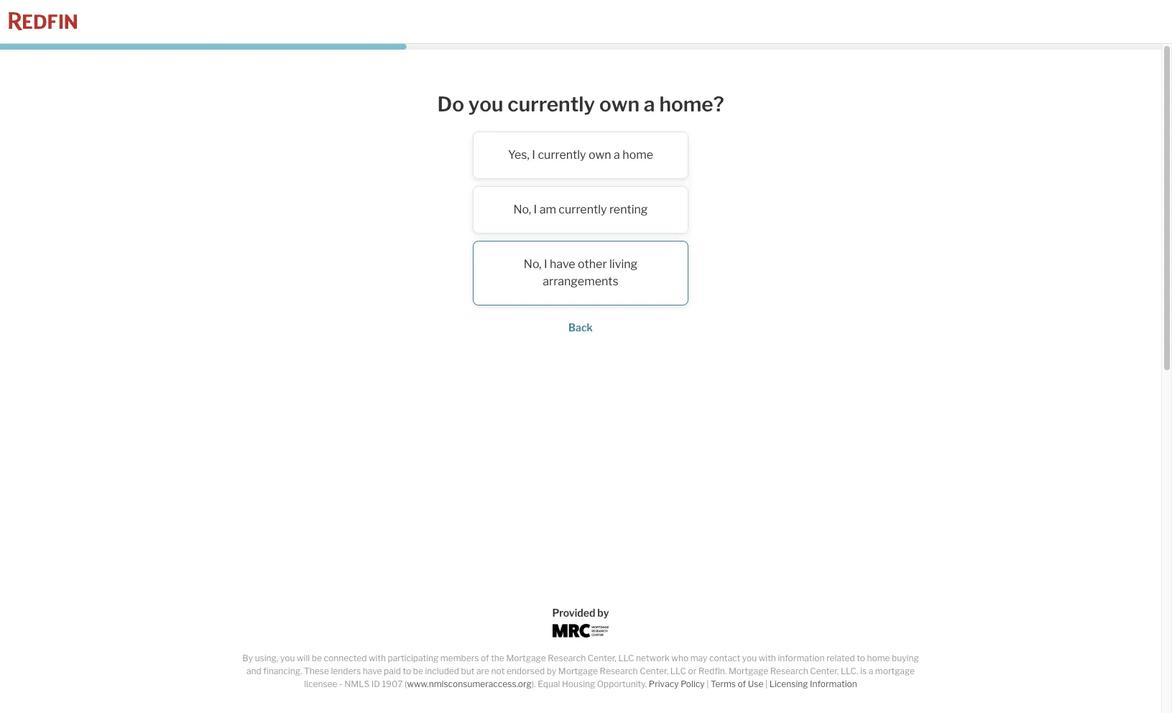 Task type: locate. For each thing, give the bounding box(es) containing it.
0 horizontal spatial have
[[363, 666, 382, 676]]

to up (
[[403, 666, 411, 676]]

1 with from the left
[[369, 653, 386, 663]]

1 horizontal spatial center,
[[640, 666, 669, 676]]

by up equal
[[547, 666, 557, 676]]

i for am
[[534, 202, 537, 216]]

no, down the am
[[524, 257, 542, 271]]

contact
[[709, 653, 740, 663]]

research
[[548, 653, 586, 663], [600, 666, 638, 676], [770, 666, 808, 676]]

who
[[672, 653, 689, 663]]

be up "these"
[[312, 653, 322, 663]]

of left use
[[738, 679, 746, 689]]

own
[[599, 92, 640, 116], [589, 148, 611, 161]]

1 vertical spatial a
[[869, 666, 873, 676]]

1 vertical spatial home
[[867, 653, 890, 663]]

a right is
[[869, 666, 873, 676]]

i for have
[[544, 257, 547, 271]]

have up arrangements
[[550, 257, 575, 271]]

or
[[688, 666, 697, 676]]

i up arrangements
[[544, 257, 547, 271]]

1 horizontal spatial llc
[[670, 666, 686, 676]]

1 horizontal spatial research
[[600, 666, 638, 676]]

currently right yes,
[[538, 148, 586, 161]]

licensee
[[304, 679, 337, 689]]

0 vertical spatial no,
[[514, 202, 531, 216]]

0 vertical spatial by
[[598, 607, 609, 619]]

1 horizontal spatial to
[[857, 653, 865, 663]]

own for a
[[589, 148, 611, 161]]

1 vertical spatial no,
[[524, 257, 542, 271]]

have
[[550, 257, 575, 271], [363, 666, 382, 676]]

llc
[[618, 653, 634, 663], [670, 666, 686, 676]]

you right do
[[468, 92, 504, 116]]

2 horizontal spatial you
[[742, 653, 757, 663]]

0 vertical spatial home
[[623, 148, 653, 161]]

0 vertical spatial own
[[599, 92, 640, 116]]

by up the mortgage research center 'image'
[[598, 607, 609, 619]]

research up housing
[[548, 653, 586, 663]]

0 vertical spatial be
[[312, 653, 322, 663]]

1 vertical spatial to
[[403, 666, 411, 676]]

www.nmlsconsumeraccess.org link
[[407, 679, 532, 689]]

center, up the information
[[810, 666, 839, 676]]

1 vertical spatial i
[[534, 202, 537, 216]]

home up mortgage
[[867, 653, 890, 663]]

center, down 'network'
[[640, 666, 669, 676]]

0 horizontal spatial a
[[614, 148, 620, 161]]

research up licensing
[[770, 666, 808, 676]]

be
[[312, 653, 322, 663], [413, 666, 423, 676]]

no, left the am
[[514, 202, 531, 216]]

a
[[614, 148, 620, 161], [869, 666, 873, 676]]

a up the renting at the right top
[[614, 148, 620, 161]]

center,
[[588, 653, 617, 663], [640, 666, 669, 676], [810, 666, 839, 676]]

|
[[707, 679, 709, 689], [765, 679, 768, 689]]

0 horizontal spatial by
[[547, 666, 557, 676]]

network
[[636, 653, 670, 663]]

| down redfin.
[[707, 679, 709, 689]]

0 horizontal spatial home
[[623, 148, 653, 161]]

participating
[[388, 653, 439, 663]]

the
[[491, 653, 504, 663]]

currently for you
[[508, 92, 595, 116]]

1 horizontal spatial with
[[759, 653, 776, 663]]

have up "id"
[[363, 666, 382, 676]]

currently up 'yes, i currently own a home'
[[508, 92, 595, 116]]

to up is
[[857, 653, 865, 663]]

currently
[[508, 92, 595, 116], [538, 148, 586, 161], [559, 202, 607, 216]]

information
[[810, 679, 857, 689]]

i inside no, i have other living arrangements
[[544, 257, 547, 271]]

mortgage research center image
[[553, 624, 609, 638]]

1 horizontal spatial be
[[413, 666, 423, 676]]

i left the am
[[534, 202, 537, 216]]

0 vertical spatial to
[[857, 653, 865, 663]]

financing.
[[263, 666, 302, 676]]

you right contact
[[742, 653, 757, 663]]

no, inside no, i have other living arrangements
[[524, 257, 542, 271]]

(
[[405, 679, 407, 689]]

1 vertical spatial currently
[[538, 148, 586, 161]]

licensing
[[770, 679, 808, 689]]

of
[[481, 653, 489, 663], [738, 679, 746, 689]]

home
[[623, 148, 653, 161], [867, 653, 890, 663]]

0 horizontal spatial |
[[707, 679, 709, 689]]

center, up opportunity.
[[588, 653, 617, 663]]

arrangements
[[543, 274, 619, 288]]

endorsed
[[507, 666, 545, 676]]

do you currently own a home?
[[437, 92, 724, 116]]

llc up privacy policy link
[[670, 666, 686, 676]]

lenders
[[331, 666, 361, 676]]

you up financing. at the bottom of the page
[[280, 653, 295, 663]]

1 vertical spatial be
[[413, 666, 423, 676]]

by using, you will be connected with participating members of the mortgage research center, llc network who may contact you with information related to home buying and financing. these lenders have paid to be included but are not endorsed by mortgage research center, llc or redfin. mortgage research center, llc. is a mortgage licensee - nmls id 1907 (
[[242, 653, 919, 689]]

with up use
[[759, 653, 776, 663]]

with
[[369, 653, 386, 663], [759, 653, 776, 663]]

home inside by using, you will be connected with participating members of the mortgage research center, llc network who may contact you with information related to home buying and financing. these lenders have paid to be included but are not endorsed by mortgage research center, llc or redfin. mortgage research center, llc. is a mortgage licensee - nmls id 1907 (
[[867, 653, 890, 663]]

own up 'yes, i currently own a home'
[[599, 92, 640, 116]]

llc up opportunity.
[[618, 653, 634, 663]]

i
[[532, 148, 535, 161], [534, 202, 537, 216], [544, 257, 547, 271]]

research up opportunity.
[[600, 666, 638, 676]]

of for members
[[481, 653, 489, 663]]

2 | from the left
[[765, 679, 768, 689]]

terms of use link
[[711, 679, 764, 689]]

be down "participating" at the left bottom of the page
[[413, 666, 423, 676]]

1 horizontal spatial by
[[598, 607, 609, 619]]

0 vertical spatial currently
[[508, 92, 595, 116]]

0 vertical spatial llc
[[618, 653, 634, 663]]

buying
[[892, 653, 919, 663]]

of left the at the left bottom of page
[[481, 653, 489, 663]]

2 vertical spatial i
[[544, 257, 547, 271]]

| right use
[[765, 679, 768, 689]]

are
[[477, 666, 489, 676]]

1 vertical spatial by
[[547, 666, 557, 676]]

paid
[[384, 666, 401, 676]]

home inside option group
[[623, 148, 653, 161]]

to
[[857, 653, 865, 663], [403, 666, 411, 676]]

id
[[371, 679, 380, 689]]

yes,
[[508, 148, 530, 161]]

i right yes,
[[532, 148, 535, 161]]

0 vertical spatial of
[[481, 653, 489, 663]]

am
[[540, 202, 556, 216]]

0 horizontal spatial of
[[481, 653, 489, 663]]

own inside option group
[[589, 148, 611, 161]]

0 vertical spatial have
[[550, 257, 575, 271]]

own down the do you currently own a home?
[[589, 148, 611, 161]]

1 vertical spatial have
[[363, 666, 382, 676]]

information
[[778, 653, 825, 663]]

with up the 'paid'
[[369, 653, 386, 663]]

1 horizontal spatial have
[[550, 257, 575, 271]]

home up the renting at the right top
[[623, 148, 653, 161]]

1 vertical spatial of
[[738, 679, 746, 689]]

mortgage
[[506, 653, 546, 663], [558, 666, 598, 676], [729, 666, 768, 676]]

1 horizontal spatial |
[[765, 679, 768, 689]]

mortgage up use
[[729, 666, 768, 676]]

you
[[468, 92, 504, 116], [280, 653, 295, 663], [742, 653, 757, 663]]

1 horizontal spatial a
[[869, 666, 873, 676]]

2 with from the left
[[759, 653, 776, 663]]

1 horizontal spatial you
[[468, 92, 504, 116]]

equal
[[538, 679, 560, 689]]

1 horizontal spatial home
[[867, 653, 890, 663]]

-
[[339, 679, 343, 689]]

own for a home?
[[599, 92, 640, 116]]

1 | from the left
[[707, 679, 709, 689]]

0 vertical spatial a
[[614, 148, 620, 161]]

but
[[461, 666, 475, 676]]

0 horizontal spatial with
[[369, 653, 386, 663]]

redfin.
[[699, 666, 727, 676]]

of inside by using, you will be connected with participating members of the mortgage research center, llc network who may contact you with information related to home buying and financing. these lenders have paid to be included but are not endorsed by mortgage research center, llc or redfin. mortgage research center, llc. is a mortgage licensee - nmls id 1907 (
[[481, 653, 489, 663]]

using,
[[255, 653, 278, 663]]

living
[[609, 257, 638, 271]]

1 vertical spatial own
[[589, 148, 611, 161]]

currently right the am
[[559, 202, 607, 216]]

back
[[569, 321, 593, 333]]

by
[[598, 607, 609, 619], [547, 666, 557, 676]]

mortgage up housing
[[558, 666, 598, 676]]

1 horizontal spatial of
[[738, 679, 746, 689]]

no,
[[514, 202, 531, 216], [524, 257, 542, 271]]

mortgage up endorsed
[[506, 653, 546, 663]]

opportunity.
[[597, 679, 647, 689]]

0 vertical spatial i
[[532, 148, 535, 161]]



Task type: vqa. For each thing, say whether or not it's contained in the screenshot.
currently associated with I
yes



Task type: describe. For each thing, give the bounding box(es) containing it.
licensing information link
[[770, 679, 857, 689]]

mortgage
[[875, 666, 915, 676]]

0 horizontal spatial center,
[[588, 653, 617, 663]]

use
[[748, 679, 764, 689]]

provided
[[552, 607, 595, 619]]

i for currently
[[532, 148, 535, 161]]

will
[[297, 653, 310, 663]]

0 horizontal spatial research
[[548, 653, 586, 663]]

is
[[860, 666, 867, 676]]

1 horizontal spatial mortgage
[[558, 666, 598, 676]]

by inside by using, you will be connected with participating members of the mortgage research center, llc network who may contact you with information related to home buying and financing. these lenders have paid to be included but are not endorsed by mortgage research center, llc or redfin. mortgage research center, llc. is a mortgage licensee - nmls id 1907 (
[[547, 666, 557, 676]]

no, i have other living arrangements
[[524, 257, 638, 288]]

1907
[[382, 679, 403, 689]]

no, i am currently renting
[[514, 202, 648, 216]]

privacy policy link
[[649, 679, 705, 689]]

0 horizontal spatial be
[[312, 653, 322, 663]]

do
[[437, 92, 464, 116]]

terms
[[711, 679, 736, 689]]

1 vertical spatial llc
[[670, 666, 686, 676]]

may
[[690, 653, 708, 663]]

not
[[491, 666, 505, 676]]

llc.
[[841, 666, 859, 676]]

privacy
[[649, 679, 679, 689]]

yes, i currently own a home
[[508, 148, 653, 161]]

2 horizontal spatial research
[[770, 666, 808, 676]]

0 horizontal spatial llc
[[618, 653, 634, 663]]

0 horizontal spatial mortgage
[[506, 653, 546, 663]]

housing
[[562, 679, 595, 689]]

policy
[[681, 679, 705, 689]]

2 horizontal spatial mortgage
[[729, 666, 768, 676]]

2 horizontal spatial center,
[[810, 666, 839, 676]]

a inside by using, you will be connected with participating members of the mortgage research center, llc network who may contact you with information related to home buying and financing. these lenders have paid to be included but are not endorsed by mortgage research center, llc or redfin. mortgage research center, llc. is a mortgage licensee - nmls id 1907 (
[[869, 666, 873, 676]]

no, for no, i am currently renting
[[514, 202, 531, 216]]

a inside option group
[[614, 148, 620, 161]]

related
[[827, 653, 855, 663]]

have inside no, i have other living arrangements
[[550, 257, 575, 271]]

have inside by using, you will be connected with participating members of the mortgage research center, llc network who may contact you with information related to home buying and financing. these lenders have paid to be included but are not endorsed by mortgage research center, llc or redfin. mortgage research center, llc. is a mortgage licensee - nmls id 1907 (
[[363, 666, 382, 676]]

and
[[247, 666, 261, 676]]

renting
[[609, 202, 648, 216]]

www.nmlsconsumeraccess.org ). equal housing opportunity. privacy policy | terms of use | licensing information
[[407, 679, 857, 689]]

connected
[[324, 653, 367, 663]]

a home?
[[644, 92, 724, 116]]

included
[[425, 666, 459, 676]]

0 horizontal spatial you
[[280, 653, 295, 663]]

by
[[242, 653, 253, 663]]

2 vertical spatial currently
[[559, 202, 607, 216]]

nmls
[[344, 679, 370, 689]]

provided by
[[552, 607, 609, 619]]

other
[[578, 257, 607, 271]]

0 horizontal spatial to
[[403, 666, 411, 676]]

currently for i
[[538, 148, 586, 161]]

members
[[440, 653, 479, 663]]

www.nmlsconsumeraccess.org
[[407, 679, 532, 689]]

no, for no, i have other living arrangements
[[524, 257, 542, 271]]

these
[[304, 666, 329, 676]]

do you currently own a home? option group
[[293, 131, 868, 305]]

back button
[[569, 321, 593, 333]]

).
[[532, 679, 536, 689]]

of for terms
[[738, 679, 746, 689]]



